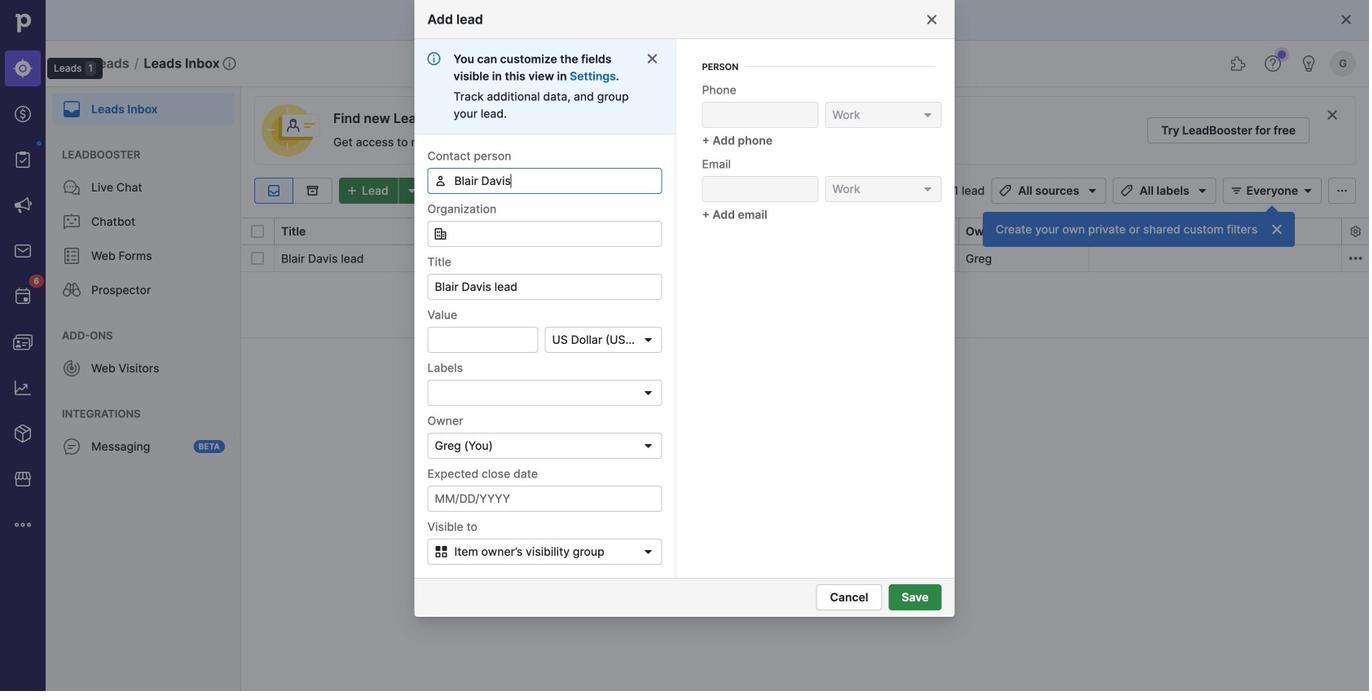Task type: describe. For each thing, give the bounding box(es) containing it.
more image
[[13, 515, 33, 535]]

info image
[[223, 57, 236, 70]]

color info image
[[428, 52, 441, 65]]

archive image
[[303, 184, 322, 197]]

Search Pipedrive field
[[538, 47, 831, 80]]

close image
[[926, 13, 939, 26]]

marketplace image
[[13, 469, 33, 489]]

products image
[[13, 424, 33, 443]]

deals image
[[13, 104, 33, 124]]

sales assistant image
[[1299, 54, 1319, 73]]

color secondary image
[[1326, 108, 1339, 121]]

color primary image inside add lead element
[[342, 184, 362, 197]]

campaigns image
[[13, 196, 33, 215]]

1 vertical spatial color secondary image
[[1346, 249, 1366, 268]]

insights image
[[13, 378, 33, 398]]



Task type: locate. For each thing, give the bounding box(es) containing it.
color warning image
[[444, 252, 457, 265]]

sales inbox image
[[13, 241, 33, 261]]

None field
[[825, 102, 942, 128], [428, 168, 662, 194], [825, 176, 942, 202], [428, 221, 662, 247], [545, 327, 662, 353], [428, 380, 662, 406], [428, 433, 662, 459], [825, 102, 942, 128], [428, 168, 662, 194], [825, 176, 942, 202], [428, 221, 662, 247], [545, 327, 662, 353], [428, 433, 662, 459]]

none field open menu
[[428, 380, 662, 406]]

open menu image
[[642, 386, 655, 399]]

2 color undefined image from the top
[[62, 246, 82, 266]]

contacts image
[[13, 333, 33, 352]]

dialog
[[0, 0, 1369, 691]]

MM/DD/YYYY text field
[[428, 486, 662, 512]]

color primary image
[[1340, 13, 1353, 26], [646, 52, 659, 65], [921, 108, 935, 121], [342, 184, 362, 197], [1083, 184, 1102, 197], [251, 225, 264, 238], [642, 333, 655, 346], [642, 439, 655, 452], [432, 545, 451, 558]]

4 color undefined image from the top
[[62, 437, 82, 456]]

color primary image
[[434, 174, 447, 187], [921, 183, 935, 196], [996, 184, 1015, 197], [1117, 184, 1137, 197], [1193, 184, 1212, 197], [1227, 184, 1247, 197], [1298, 184, 1318, 197], [1333, 184, 1352, 197], [434, 227, 447, 240], [251, 252, 264, 265], [639, 545, 658, 558]]

row
[[241, 245, 1369, 272]]

None text field
[[428, 168, 662, 194], [702, 176, 819, 202], [428, 274, 662, 300], [428, 168, 662, 194], [702, 176, 819, 202], [428, 274, 662, 300]]

menu toggle image
[[62, 54, 82, 73]]

menu
[[0, 0, 103, 691], [46, 86, 241, 691]]

quick help image
[[1263, 54, 1283, 73]]

color secondary image
[[1349, 225, 1362, 238], [1346, 249, 1366, 268]]

menu item
[[0, 46, 46, 91], [46, 86, 241, 126]]

home image
[[11, 11, 35, 35]]

leads image
[[13, 59, 33, 78]]

grid
[[241, 217, 1369, 691]]

None text field
[[702, 102, 819, 128], [428, 221, 662, 247], [428, 327, 538, 353], [702, 102, 819, 128], [428, 221, 662, 247], [428, 327, 538, 353]]

1 color undefined image from the top
[[62, 99, 82, 119]]

add lead element
[[339, 178, 425, 204]]

inbox image
[[264, 184, 284, 197]]

color primary inverted image
[[1271, 223, 1284, 236]]

0 vertical spatial color secondary image
[[1349, 225, 1362, 238]]

color undefined image
[[62, 99, 82, 119], [62, 246, 82, 266], [62, 280, 82, 300], [62, 437, 82, 456]]

add lead options image
[[402, 184, 422, 197]]

color undefined image
[[13, 150, 33, 170], [62, 178, 82, 197], [62, 212, 82, 231], [13, 287, 33, 306], [62, 359, 82, 378]]

quick add image
[[851, 54, 871, 73]]

3 color undefined image from the top
[[62, 280, 82, 300]]



Task type: vqa. For each thing, say whether or not it's contained in the screenshot.
fifth 'row' from the top of the page
no



